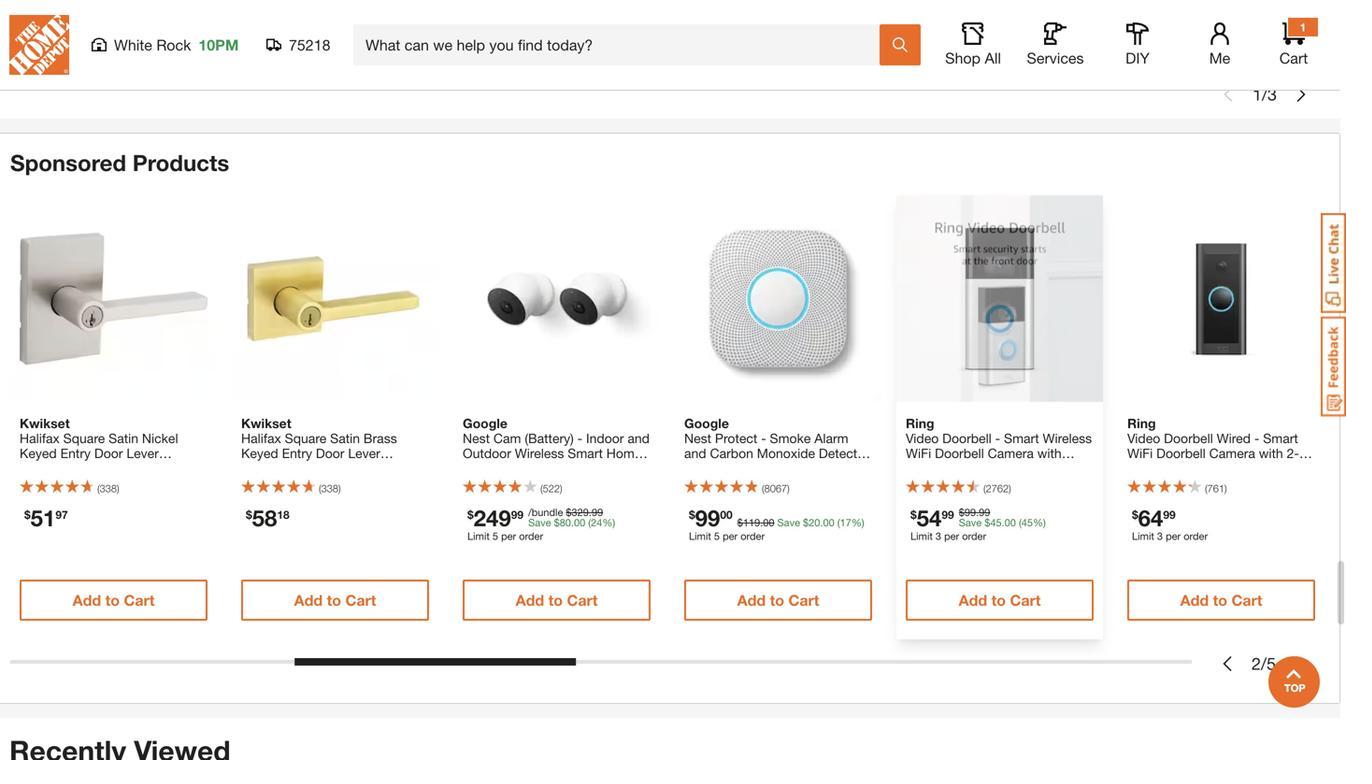 Task type: locate. For each thing, give the bounding box(es) containing it.
5 inside $ 99 00 $ 119 . 00 save $ 20 . 00 ( 17 %) limit 5 per order
[[714, 530, 720, 542]]

with
[[1037, 445, 1062, 461], [1259, 445, 1283, 461]]

camera
[[988, 445, 1034, 461], [1209, 445, 1255, 461], [514, 460, 560, 476]]

338 for 51
[[100, 482, 117, 495]]

entry
[[60, 445, 91, 461], [282, 445, 312, 461]]

security inside the kwikset halifax square satin nickel keyed entry door lever featuring smartkey security
[[139, 460, 187, 476]]

detection
[[1172, 475, 1228, 491]]

1 horizontal spatial 3
[[1157, 530, 1163, 542]]

3 down motion
[[1157, 530, 1163, 542]]

0 horizontal spatial satin
[[109, 430, 138, 446]]

order down 119
[[741, 530, 765, 542]]

2 with from the left
[[1259, 445, 1283, 461]]

night up 54
[[906, 475, 937, 491]]

$ down outdoor
[[467, 508, 474, 521]]

wired down protect
[[693, 460, 727, 476]]

to
[[111, 31, 126, 49], [332, 31, 346, 49], [553, 31, 567, 49], [994, 31, 1008, 49], [1214, 31, 1229, 49], [105, 591, 120, 609], [327, 591, 341, 609], [548, 591, 563, 609], [770, 591, 784, 609], [991, 591, 1006, 609], [1213, 591, 1227, 609]]

3 ) from the left
[[560, 482, 562, 495]]

way right battery,
[[1012, 460, 1037, 476]]

1 kwikset from the left
[[20, 416, 70, 431]]

1 horizontal spatial and
[[684, 445, 706, 461]]

1 door from the left
[[94, 445, 123, 461]]

and inside google nest cam (battery) - indoor and outdoor wireless smart home security camera - 2 pack
[[628, 430, 650, 446]]

limit down "built-"
[[911, 530, 933, 542]]

2 left the "pack"
[[573, 460, 580, 476]]

2 ( 338 ) from the left
[[319, 482, 341, 495]]

square
[[63, 430, 105, 446], [285, 430, 327, 446]]

wired up vision
[[1217, 430, 1251, 446]]

0 horizontal spatial 1
[[1253, 84, 1262, 104]]

kwikset up 18
[[241, 416, 291, 431]]

1 right this is the first slide image
[[1253, 84, 1262, 104]]

halifax for 51
[[20, 430, 60, 446]]

camera up ( 522 )
[[514, 460, 560, 476]]

next slide image
[[1294, 87, 1309, 102]]

2 horizontal spatial 5
[[1267, 653, 1276, 674]]

3 %) from the left
[[1033, 516, 1046, 529]]

51
[[31, 504, 56, 531]]

nest inside google nest cam (battery) - indoor and outdoor wireless smart home security camera - 2 pack
[[463, 430, 490, 446]]

2 ) from the left
[[338, 482, 341, 495]]

google inside google nest cam (battery) - indoor and outdoor wireless smart home security camera - 2 pack
[[463, 416, 508, 431]]

%) inside the $ 249 99 /bundle $ 329 . 99 save $ 80 . 00 ( 24 %) limit 5 per order
[[602, 516, 615, 529]]

0 horizontal spatial save
[[528, 516, 551, 529]]

%) right 20
[[852, 516, 864, 529]]

2 horizontal spatial smart
[[1263, 430, 1298, 446]]

1 horizontal spatial wired
[[1217, 430, 1251, 446]]

2762
[[986, 482, 1009, 495]]

wireless inside ring video doorbell - smart wireless wifi doorbell camera with built-in battery, 2-way talk, night vision, satin nickel
[[1043, 430, 1092, 446]]

in
[[937, 460, 947, 476]]

halifax inside kwikset halifax square satin brass keyed entry door lever featuring smartkey security
[[241, 430, 281, 446]]

order
[[519, 530, 543, 542], [741, 530, 765, 542], [962, 530, 986, 542], [1184, 530, 1208, 542]]

/
[[1262, 84, 1268, 104], [1261, 653, 1267, 674]]

) up $ 54 99 $ 99 . 99 save $ 45 . 00 ( 45 %) limit 3 per order
[[1009, 482, 1011, 495]]

1 lever from the left
[[127, 445, 159, 461]]

2 keyed from the left
[[241, 445, 278, 461]]

0 vertical spatial wired
[[1217, 430, 1251, 446]]

1 horizontal spatial wifi
[[1127, 445, 1153, 461]]

featuring up 18
[[241, 460, 296, 476]]

way
[[1012, 460, 1037, 476], [1127, 460, 1153, 476]]

keyed up 51
[[20, 445, 57, 461]]

$ left the 97
[[24, 508, 31, 521]]

limit down outdoor
[[467, 530, 490, 542]]

0 vertical spatial 1
[[1300, 21, 1306, 34]]

keyed inside the kwikset halifax square satin nickel keyed entry door lever featuring smartkey security
[[20, 445, 57, 461]]

save left 20
[[777, 516, 800, 529]]

0 horizontal spatial ring
[[906, 416, 934, 431]]

) down kwikset halifax square satin brass keyed entry door lever featuring smartkey security
[[338, 482, 341, 495]]

2 %) from the left
[[852, 516, 864, 529]]

1 horizontal spatial way
[[1127, 460, 1153, 476]]

3 inside $ 54 99 $ 99 . 99 save $ 45 . 00 ( 45 %) limit 3 per order
[[936, 530, 941, 542]]

wifi
[[906, 445, 931, 461], [1127, 445, 1153, 461]]

featuring inside kwikset halifax square satin brass keyed entry door lever featuring smartkey security
[[241, 460, 296, 476]]

wifi inside ring video doorbell - smart wireless wifi doorbell camera with built-in battery, 2-way talk, night vision, satin nickel
[[906, 445, 931, 461]]

$ down "built-"
[[911, 508, 917, 521]]

- left 'indoor'
[[577, 430, 582, 446]]

kwikset inside kwikset halifax square satin brass keyed entry door lever featuring smartkey security
[[241, 416, 291, 431]]

45
[[990, 516, 1002, 529], [1022, 516, 1033, 529]]

1 featuring from the left
[[20, 460, 75, 476]]

save inside the $ 249 99 /bundle $ 329 . 99 save $ 80 . 00 ( 24 %) limit 5 per order
[[528, 516, 551, 529]]

order inside $ 64 99 limit 3 per order
[[1184, 530, 1208, 542]]

1 vertical spatial /
[[1261, 653, 1267, 674]]

1 horizontal spatial featuring
[[241, 460, 296, 476]]

door inside the kwikset halifax square satin nickel keyed entry door lever featuring smartkey security
[[94, 445, 123, 461]]

1 horizontal spatial 45
[[1022, 516, 1033, 529]]

2 security from the left
[[361, 460, 409, 476]]

2 talk, from the left
[[1156, 460, 1183, 476]]

( for nest cam (battery) - indoor and outdoor wireless smart home security camera - 2 pack
[[540, 482, 543, 495]]

1 horizontal spatial %)
[[852, 516, 864, 529]]

security inside kwikset halifax square satin brass keyed entry door lever featuring smartkey security
[[361, 460, 409, 476]]

1 ( 338 ) from the left
[[97, 482, 119, 495]]

way inside 'ring video doorbell wired - smart wifi doorbell camera with 2- way talk, night vision and motion detection'
[[1127, 460, 1153, 476]]

- left carbon on the right of page
[[684, 460, 689, 476]]

wired inside 'ring video doorbell wired - smart wifi doorbell camera with 2- way talk, night vision and motion detection'
[[1217, 430, 1251, 446]]

00 down the 2762
[[1005, 516, 1016, 529]]

) up /bundle
[[560, 482, 562, 495]]

google
[[463, 416, 508, 431], [684, 416, 729, 431]]

save inside $ 54 99 $ 99 . 99 save $ 45 . 00 ( 45 %) limit 3 per order
[[959, 516, 982, 529]]

3 order from the left
[[962, 530, 986, 542]]

$ down the 2762
[[985, 516, 990, 529]]

0 horizontal spatial smartkey
[[78, 460, 136, 476]]

night
[[1186, 460, 1218, 476], [906, 475, 937, 491]]

with right battery,
[[1037, 445, 1062, 461]]

keyed for 51
[[20, 445, 57, 461]]

1 horizontal spatial talk,
[[1156, 460, 1183, 476]]

doorbell
[[942, 430, 992, 446], [1164, 430, 1213, 446], [935, 445, 984, 461], [1156, 445, 1206, 461]]

80
[[560, 516, 571, 529]]

( 338 ) down kwikset halifax square satin brass keyed entry door lever featuring smartkey security
[[319, 482, 341, 495]]

1 horizontal spatial video
[[1127, 430, 1160, 446]]

%) right the 329
[[602, 516, 615, 529]]

4 ) from the left
[[787, 482, 790, 495]]

entry up 18
[[282, 445, 312, 461]]

1 ) from the left
[[117, 482, 119, 495]]

00 inside the $ 249 99 /bundle $ 329 . 99 save $ 80 . 00 ( 24 %) limit 5 per order
[[574, 516, 585, 529]]

/ right this is the first slide image
[[1262, 84, 1268, 104]]

1 338 from the left
[[100, 482, 117, 495]]

halifax inside the kwikset halifax square satin nickel keyed entry door lever featuring smartkey security
[[20, 430, 60, 446]]

limit down motion
[[1132, 530, 1154, 542]]

save left the 80
[[528, 516, 551, 529]]

00 left 119
[[720, 508, 733, 521]]

( 338 ) for 51
[[97, 482, 119, 495]]

0 horizontal spatial 2
[[573, 460, 580, 476]]

and for 99
[[684, 445, 706, 461]]

nickel
[[142, 430, 178, 446], [1016, 475, 1053, 491]]

) down vision
[[1225, 482, 1227, 495]]

nest
[[463, 430, 490, 446], [684, 430, 711, 446]]

$ right /bundle
[[566, 506, 572, 518]]

1 horizontal spatial wireless
[[1043, 430, 1092, 446]]

2 right previous slide image
[[1252, 653, 1261, 674]]

4 limit from the left
[[1132, 530, 1154, 542]]

2 338 from the left
[[321, 482, 338, 495]]

featuring inside the kwikset halifax square satin nickel keyed entry door lever featuring smartkey security
[[20, 460, 75, 476]]

wireless
[[1043, 430, 1092, 446], [515, 445, 564, 461]]

2
[[573, 460, 580, 476], [1252, 653, 1261, 674]]

1 ring from the left
[[906, 416, 934, 431]]

shop
[[945, 49, 981, 67]]

1 horizontal spatial keyed
[[241, 445, 278, 461]]

1 wifi from the left
[[906, 445, 931, 461]]

2-
[[1287, 445, 1299, 461], [999, 460, 1012, 476]]

satin inside kwikset halifax square satin brass keyed entry door lever featuring smartkey security
[[330, 430, 360, 446]]

vision,
[[941, 475, 979, 491]]

ring up motion
[[1127, 416, 1156, 431]]

) for 54
[[1009, 482, 1011, 495]]

satin inside the kwikset halifax square satin nickel keyed entry door lever featuring smartkey security
[[109, 430, 138, 446]]

lever
[[127, 445, 159, 461], [348, 445, 380, 461]]

lever inside kwikset halifax square satin brass keyed entry door lever featuring smartkey security
[[348, 445, 380, 461]]

1 google from the left
[[463, 416, 508, 431]]

3
[[1268, 84, 1277, 104], [936, 530, 941, 542], [1157, 530, 1163, 542]]

1 horizontal spatial google
[[684, 416, 729, 431]]

1 horizontal spatial 338
[[321, 482, 338, 495]]

0 vertical spatial /
[[1262, 84, 1268, 104]]

2 per from the left
[[723, 530, 738, 542]]

0 horizontal spatial wired
[[693, 460, 727, 476]]

halifax up the 97
[[20, 430, 60, 446]]

( 338 )
[[97, 482, 119, 495], [319, 482, 341, 495]]

0 horizontal spatial %)
[[602, 516, 615, 529]]

video up "built-"
[[906, 430, 939, 446]]

wifi left the in
[[906, 445, 931, 461]]

$ 99 00 $ 119 . 00 save $ 20 . 00 ( 17 %) limit 5 per order
[[689, 504, 864, 542]]

00 inside $ 54 99 $ 99 . 99 save $ 45 . 00 ( 45 %) limit 3 per order
[[1005, 516, 1016, 529]]

lever inside the kwikset halifax square satin nickel keyed entry door lever featuring smartkey security
[[127, 445, 159, 461]]

sponsored products
[[10, 149, 229, 176]]

( 338 ) down the kwikset halifax square satin nickel keyed entry door lever featuring smartkey security
[[97, 482, 119, 495]]

square up the 97
[[63, 430, 105, 446]]

.
[[589, 506, 592, 518], [976, 506, 979, 518], [571, 516, 574, 529], [760, 516, 763, 529], [820, 516, 823, 529], [1002, 516, 1005, 529]]

outdoor
[[463, 445, 511, 461]]

2 horizontal spatial camera
[[1209, 445, 1255, 461]]

2 horizontal spatial and
[[1260, 460, 1282, 476]]

2 way from the left
[[1127, 460, 1153, 476]]

0 horizontal spatial door
[[94, 445, 123, 461]]

$ 249 99 /bundle $ 329 . 99 save $ 80 . 00 ( 24 %) limit 5 per order
[[467, 504, 615, 542]]

order down /bundle
[[519, 530, 543, 542]]

1 horizontal spatial 2-
[[1287, 445, 1299, 461]]

1 up next slide image
[[1300, 21, 1306, 34]]

$ left 18
[[246, 508, 252, 521]]

3 per from the left
[[944, 530, 959, 542]]

video inside ring video doorbell - smart wireless wifi doorbell camera with built-in battery, 2-way talk, night vision, satin nickel
[[906, 430, 939, 446]]

with inside ring video doorbell - smart wireless wifi doorbell camera with built-in battery, 2-way talk, night vision, satin nickel
[[1037, 445, 1062, 461]]

1 square from the left
[[63, 430, 105, 446]]

8067
[[764, 482, 787, 495]]

kwikset inside the kwikset halifax square satin nickel keyed entry door lever featuring smartkey security
[[20, 416, 70, 431]]

( inside the $ 249 99 /bundle $ 329 . 99 save $ 80 . 00 ( 24 %) limit 5 per order
[[588, 516, 591, 529]]

0 horizontal spatial 45
[[990, 516, 1002, 529]]

2 square from the left
[[285, 430, 327, 446]]

square inside the kwikset halifax square satin nickel keyed entry door lever featuring smartkey security
[[63, 430, 105, 446]]

2 nest from the left
[[684, 430, 711, 446]]

diy button
[[1108, 22, 1168, 67]]

1 horizontal spatial ( 338 )
[[319, 482, 341, 495]]

1 vertical spatial 2
[[1252, 653, 1261, 674]]

338
[[100, 482, 117, 495], [321, 482, 338, 495]]

0 horizontal spatial nest
[[463, 430, 490, 446]]

and left carbon on the right of page
[[684, 445, 706, 461]]

(battery)
[[525, 430, 574, 446]]

1 horizontal spatial 5
[[714, 530, 720, 542]]

2- right vision
[[1287, 445, 1299, 461]]

smartkey inside kwikset halifax square satin brass keyed entry door lever featuring smartkey security
[[300, 460, 357, 476]]

338 down kwikset halifax square satin brass keyed entry door lever featuring smartkey security
[[321, 482, 338, 495]]

smart inside 'ring video doorbell wired - smart wifi doorbell camera with 2- way talk, night vision and motion detection'
[[1263, 430, 1298, 446]]

and inside 'ring video doorbell wired - smart wifi doorbell camera with 2- way talk, night vision and motion detection'
[[1260, 460, 1282, 476]]

0 horizontal spatial keyed
[[20, 445, 57, 461]]

1 nest from the left
[[463, 430, 490, 446]]

2 kwikset from the left
[[241, 416, 291, 431]]

2- inside ring video doorbell - smart wireless wifi doorbell camera with built-in battery, 2-way talk, night vision, satin nickel
[[999, 460, 1012, 476]]

halifax square satin nickel keyed entry door lever featuring smartkey security image
[[10, 195, 217, 402]]

way up 64
[[1127, 460, 1153, 476]]

wifi for 64
[[1127, 445, 1153, 461]]

order inside $ 54 99 $ 99 . 99 save $ 45 . 00 ( 45 %) limit 3 per order
[[962, 530, 986, 542]]

security inside google nest cam (battery) - indoor and outdoor wireless smart home security camera - 2 pack
[[463, 460, 510, 476]]

live chat image
[[1321, 213, 1346, 313]]

1 horizontal spatial satin
[[330, 430, 360, 446]]

2 google from the left
[[684, 416, 729, 431]]

camera for 64
[[1209, 445, 1255, 461]]

3 security from the left
[[463, 460, 510, 476]]

square left the brass
[[285, 430, 327, 446]]

1 horizontal spatial entry
[[282, 445, 312, 461]]

$ 64 99 limit 3 per order
[[1132, 504, 1208, 542]]

1 horizontal spatial save
[[777, 516, 800, 529]]

2 inside google nest cam (battery) - indoor and outdoor wireless smart home security camera - 2 pack
[[573, 460, 580, 476]]

with for 54
[[1037, 445, 1062, 461]]

329
[[572, 506, 589, 518]]

( inside $ 99 00 $ 119 . 00 save $ 20 . 00 ( 17 %) limit 5 per order
[[837, 516, 840, 529]]

nest inside google nest protect - smoke alarm and carbon monoxide detector - wired
[[684, 430, 711, 446]]

2 save from the left
[[777, 516, 800, 529]]

0 horizontal spatial talk,
[[1041, 460, 1067, 476]]

3 save from the left
[[959, 516, 982, 529]]

video doorbell - smart wireless wifi doorbell camera with built-in battery, 2-way talk, night vision, satin nickel image
[[897, 195, 1103, 402], [897, 195, 1103, 402]]

1 inside cart 1
[[1300, 21, 1306, 34]]

0 horizontal spatial lever
[[127, 445, 159, 461]]

1 security from the left
[[139, 460, 187, 476]]

( 8067 )
[[762, 482, 790, 495]]

2 horizontal spatial security
[[463, 460, 510, 476]]

0 horizontal spatial 2-
[[999, 460, 1012, 476]]

save inside $ 99 00 $ 119 . 00 save $ 20 . 00 ( 17 %) limit 5 per order
[[777, 516, 800, 529]]

camera up the 2762
[[988, 445, 1034, 461]]

google up outdoor
[[463, 416, 508, 431]]

0 horizontal spatial google
[[463, 416, 508, 431]]

3 down vision,
[[936, 530, 941, 542]]

camera for 54
[[988, 445, 1034, 461]]

wifi inside 'ring video doorbell wired - smart wifi doorbell camera with 2- way talk, night vision and motion detection'
[[1127, 445, 1153, 461]]

5 inside the $ 249 99 /bundle $ 329 . 99 save $ 80 . 00 ( 24 %) limit 5 per order
[[493, 530, 498, 542]]

0 horizontal spatial 5
[[493, 530, 498, 542]]

1 talk, from the left
[[1041, 460, 1067, 476]]

1 vertical spatial nickel
[[1016, 475, 1053, 491]]

wifi up motion
[[1127, 445, 1153, 461]]

nest for 249
[[463, 430, 490, 446]]

order inside $ 99 00 $ 119 . 00 save $ 20 . 00 ( 17 %) limit 5 per order
[[741, 530, 765, 542]]

$ left 17
[[803, 516, 809, 529]]

video for 64
[[1127, 430, 1160, 446]]

1 horizontal spatial square
[[285, 430, 327, 446]]

1 / 3
[[1253, 84, 1277, 104]]

1 horizontal spatial halifax
[[241, 430, 281, 446]]

1 horizontal spatial security
[[361, 460, 409, 476]]

1 keyed from the left
[[20, 445, 57, 461]]

1 horizontal spatial door
[[316, 445, 344, 461]]

2 featuring from the left
[[241, 460, 296, 476]]

2 horizontal spatial satin
[[983, 475, 1013, 491]]

)
[[117, 482, 119, 495], [338, 482, 341, 495], [560, 482, 562, 495], [787, 482, 790, 495], [1009, 482, 1011, 495], [1225, 482, 1227, 495]]

45 down ring video doorbell - smart wireless wifi doorbell camera with built-in battery, 2-way talk, night vision, satin nickel
[[1022, 516, 1033, 529]]

limit inside $ 99 00 $ 119 . 00 save $ 20 . 00 ( 17 %) limit 5 per order
[[689, 530, 711, 542]]

$ inside $ 64 99 limit 3 per order
[[1132, 508, 1138, 521]]

and inside google nest protect - smoke alarm and carbon monoxide detector - wired
[[684, 445, 706, 461]]

- up battery,
[[995, 430, 1000, 446]]

0 horizontal spatial 338
[[100, 482, 117, 495]]

google for 99
[[684, 416, 729, 431]]

brass
[[364, 430, 397, 446]]

4 order from the left
[[1184, 530, 1208, 542]]

0 horizontal spatial halifax
[[20, 430, 60, 446]]

(
[[97, 482, 100, 495], [319, 482, 321, 495], [540, 482, 543, 495], [762, 482, 764, 495], [983, 482, 986, 495], [1205, 482, 1207, 495], [588, 516, 591, 529], [837, 516, 840, 529], [1019, 516, 1022, 529]]

halifax up 18
[[241, 430, 281, 446]]

2 wifi from the left
[[1127, 445, 1153, 461]]

0 horizontal spatial night
[[906, 475, 937, 491]]

ring for 54
[[906, 416, 934, 431]]

google inside google nest protect - smoke alarm and carbon monoxide detector - wired
[[684, 416, 729, 431]]

2 door from the left
[[316, 445, 344, 461]]

video for 54
[[906, 430, 939, 446]]

1 horizontal spatial smartkey
[[300, 460, 357, 476]]

0 horizontal spatial featuring
[[20, 460, 75, 476]]

camera inside 'ring video doorbell wired - smart wifi doorbell camera with 2- way talk, night vision and motion detection'
[[1209, 445, 1255, 461]]

2 limit from the left
[[689, 530, 711, 542]]

2 horizontal spatial save
[[959, 516, 982, 529]]

%) inside $ 54 99 $ 99 . 99 save $ 45 . 00 ( 45 %) limit 3 per order
[[1033, 516, 1046, 529]]

ring video doorbell wired - smart wifi doorbell camera with 2- way talk, night vision and motion detection
[[1127, 416, 1299, 491]]

1 save from the left
[[528, 516, 551, 529]]

kwikset up the 97
[[20, 416, 70, 431]]

1 with from the left
[[1037, 445, 1062, 461]]

1 horizontal spatial night
[[1186, 460, 1218, 476]]

featuring up the 97
[[20, 460, 75, 476]]

keyed inside kwikset halifax square satin brass keyed entry door lever featuring smartkey security
[[241, 445, 278, 461]]

1 limit from the left
[[467, 530, 490, 542]]

limit
[[467, 530, 490, 542], [689, 530, 711, 542], [911, 530, 933, 542], [1132, 530, 1154, 542]]

0 horizontal spatial security
[[139, 460, 187, 476]]

google up carbon on the right of page
[[684, 416, 729, 431]]

2 video from the left
[[1127, 430, 1160, 446]]

. down the 2762
[[1002, 516, 1005, 529]]

nest left cam
[[463, 430, 490, 446]]

0 horizontal spatial wifi
[[906, 445, 931, 461]]

5 ) from the left
[[1009, 482, 1011, 495]]

( for video doorbell - smart wireless wifi doorbell camera with built-in battery, 2-way talk, night vision, satin nickel
[[983, 482, 986, 495]]

1 horizontal spatial kwikset
[[241, 416, 291, 431]]

1 horizontal spatial nest
[[684, 430, 711, 446]]

video doorbell wired - smart wifi doorbell camera with 2-way talk, night vision and motion detection image
[[1118, 195, 1325, 402]]

2 order from the left
[[741, 530, 765, 542]]

-
[[577, 430, 582, 446], [761, 430, 766, 446], [995, 430, 1000, 446], [1254, 430, 1260, 446], [564, 460, 569, 476], [684, 460, 689, 476]]

entry inside the kwikset halifax square satin nickel keyed entry door lever featuring smartkey security
[[60, 445, 91, 461]]

/ for 2
[[1261, 653, 1267, 674]]

0 horizontal spatial kwikset
[[20, 416, 70, 431]]

97
[[56, 508, 68, 521]]

ring for 64
[[1127, 416, 1156, 431]]

0 horizontal spatial nickel
[[142, 430, 178, 446]]

and
[[628, 430, 650, 446], [684, 445, 706, 461], [1260, 460, 1282, 476]]

1 %) from the left
[[602, 516, 615, 529]]

( inside $ 54 99 $ 99 . 99 save $ 45 . 00 ( 45 %) limit 3 per order
[[1019, 516, 1022, 529]]

ring inside ring video doorbell - smart wireless wifi doorbell camera with built-in battery, 2-way talk, night vision, satin nickel
[[906, 416, 934, 431]]

with right vision
[[1259, 445, 1283, 461]]

lever for 51
[[127, 445, 159, 461]]

smartkey for 51
[[78, 460, 136, 476]]

smartkey inside the kwikset halifax square satin nickel keyed entry door lever featuring smartkey security
[[78, 460, 136, 476]]

smart
[[1004, 430, 1039, 446], [1263, 430, 1298, 446], [568, 445, 603, 461]]

all
[[985, 49, 1001, 67]]

save down vision,
[[959, 516, 982, 529]]

1 horizontal spatial smart
[[1004, 430, 1039, 446]]

nest cam (battery) - indoor and outdoor wireless smart home security camera - 2 pack image
[[453, 195, 660, 402]]

1 way from the left
[[1012, 460, 1037, 476]]

and right vision
[[1260, 460, 1282, 476]]

99 inside $ 99 00 $ 119 . 00 save $ 20 . 00 ( 17 %) limit 5 per order
[[695, 504, 720, 531]]

1 order from the left
[[519, 530, 543, 542]]

0 horizontal spatial smart
[[568, 445, 603, 461]]

%) inside $ 99 00 $ 119 . 00 save $ 20 . 00 ( 17 %) limit 5 per order
[[852, 516, 864, 529]]

nest left protect
[[684, 430, 711, 446]]

18
[[277, 508, 290, 521]]

0 horizontal spatial entry
[[60, 445, 91, 461]]

entry inside kwikset halifax square satin brass keyed entry door lever featuring smartkey security
[[282, 445, 312, 461]]

door for 51
[[94, 445, 123, 461]]

add to cart
[[79, 31, 161, 49], [299, 31, 381, 49], [520, 31, 602, 49], [961, 31, 1043, 49], [1182, 31, 1264, 49], [73, 591, 155, 609], [294, 591, 376, 609], [516, 591, 598, 609], [737, 591, 819, 609], [959, 591, 1041, 609], [1180, 591, 1262, 609]]

- up vision
[[1254, 430, 1260, 446]]

2 halifax from the left
[[241, 430, 281, 446]]

1 horizontal spatial with
[[1259, 445, 1283, 461]]

1 vertical spatial wired
[[693, 460, 727, 476]]

per inside $ 64 99 limit 3 per order
[[1166, 530, 1181, 542]]

0 horizontal spatial with
[[1037, 445, 1062, 461]]

0 horizontal spatial camera
[[514, 460, 560, 476]]

2 ring from the left
[[1127, 416, 1156, 431]]

338 down the kwikset halifax square satin nickel keyed entry door lever featuring smartkey security
[[100, 482, 117, 495]]

1 video from the left
[[906, 430, 939, 446]]

1 horizontal spatial ring
[[1127, 416, 1156, 431]]

1 smartkey from the left
[[78, 460, 136, 476]]

00 right the 80
[[574, 516, 585, 529]]

3 limit from the left
[[911, 530, 933, 542]]

0 horizontal spatial way
[[1012, 460, 1037, 476]]

1 horizontal spatial 1
[[1300, 21, 1306, 34]]

order inside the $ 249 99 /bundle $ 329 . 99 save $ 80 . 00 ( 24 %) limit 5 per order
[[519, 530, 543, 542]]

ring up "built-"
[[906, 416, 934, 431]]

video inside 'ring video doorbell wired - smart wifi doorbell camera with 2- way talk, night vision and motion detection'
[[1127, 430, 1160, 446]]

0 horizontal spatial 3
[[936, 530, 941, 542]]

limit inside the $ 249 99 /bundle $ 329 . 99 save $ 80 . 00 ( 24 %) limit 5 per order
[[467, 530, 490, 542]]

with inside 'ring video doorbell wired - smart wifi doorbell camera with 2- way talk, night vision and motion detection'
[[1259, 445, 1283, 461]]

0 vertical spatial 2
[[573, 460, 580, 476]]

0 horizontal spatial square
[[63, 430, 105, 446]]

talk,
[[1041, 460, 1067, 476], [1156, 460, 1183, 476]]

338 for 58
[[321, 482, 338, 495]]

00
[[720, 508, 733, 521], [574, 516, 585, 529], [763, 516, 775, 529], [823, 516, 835, 529], [1005, 516, 1016, 529]]

2 horizontal spatial %)
[[1033, 516, 1046, 529]]

ring inside 'ring video doorbell wired - smart wifi doorbell camera with 2- way talk, night vision and motion detection'
[[1127, 416, 1156, 431]]

1 45 from the left
[[990, 516, 1002, 529]]

0 horizontal spatial and
[[628, 430, 650, 446]]

kwikset
[[20, 416, 70, 431], [241, 416, 291, 431]]

3 left next slide image
[[1268, 84, 1277, 104]]

camera inside ring video doorbell - smart wireless wifi doorbell camera with built-in battery, 2-way talk, night vision, satin nickel
[[988, 445, 1034, 461]]

99
[[695, 504, 720, 531], [592, 506, 603, 518], [965, 506, 976, 518], [979, 506, 990, 518], [511, 508, 524, 521], [942, 508, 954, 521], [1163, 508, 1176, 521]]

. left 24
[[571, 516, 574, 529]]

1 entry from the left
[[60, 445, 91, 461]]

halifax
[[20, 430, 60, 446], [241, 430, 281, 446]]

0 horizontal spatial ( 338 )
[[97, 482, 119, 495]]

%) down ring video doorbell - smart wireless wifi doorbell camera with built-in battery, 2-way talk, night vision, satin nickel
[[1033, 516, 1046, 529]]

4 per from the left
[[1166, 530, 1181, 542]]

camera inside google nest cam (battery) - indoor and outdoor wireless smart home security camera - 2 pack
[[514, 460, 560, 476]]

the home depot logo image
[[9, 15, 69, 75]]

previous slide image
[[1220, 656, 1235, 671]]

5
[[493, 530, 498, 542], [714, 530, 720, 542], [1267, 653, 1276, 674]]

next slide image
[[1293, 656, 1308, 671]]

0 horizontal spatial video
[[906, 430, 939, 446]]

ring
[[906, 416, 934, 431], [1127, 416, 1156, 431]]

keyed
[[20, 445, 57, 461], [241, 445, 278, 461]]

1 halifax from the left
[[20, 430, 60, 446]]

0 vertical spatial nickel
[[142, 430, 178, 446]]

0 horizontal spatial wireless
[[515, 445, 564, 461]]

video up motion
[[1127, 430, 1160, 446]]

keyed up 58
[[241, 445, 278, 461]]

order right 54
[[962, 530, 986, 542]]

limit inside $ 54 99 $ 99 . 99 save $ 45 . 00 ( 45 %) limit 3 per order
[[911, 530, 933, 542]]

square inside kwikset halifax square satin brass keyed entry door lever featuring smartkey security
[[285, 430, 327, 446]]

/ right previous slide image
[[1261, 653, 1267, 674]]

1 horizontal spatial camera
[[988, 445, 1034, 461]]

$
[[566, 506, 572, 518], [959, 506, 965, 518], [24, 508, 31, 521], [246, 508, 252, 521], [467, 508, 474, 521], [689, 508, 695, 521], [911, 508, 917, 521], [1132, 508, 1138, 521], [554, 516, 560, 529], [737, 516, 743, 529], [803, 516, 809, 529], [985, 516, 990, 529]]

2 lever from the left
[[348, 445, 380, 461]]

and right 'indoor'
[[628, 430, 650, 446]]

00 right 20
[[823, 516, 835, 529]]

2 entry from the left
[[282, 445, 312, 461]]

order right 64
[[1184, 530, 1208, 542]]

limit down carbon on the right of page
[[689, 530, 711, 542]]

$ down motion
[[1132, 508, 1138, 521]]

detector
[[819, 445, 869, 461]]

entry up the 97
[[60, 445, 91, 461]]

night up ( 761 )
[[1186, 460, 1218, 476]]

2 smartkey from the left
[[300, 460, 357, 476]]

door inside kwikset halifax square satin brass keyed entry door lever featuring smartkey security
[[316, 445, 344, 461]]

video
[[906, 430, 939, 446], [1127, 430, 1160, 446]]

talk, inside 'ring video doorbell wired - smart wifi doorbell camera with 2- way talk, night vision and motion detection'
[[1156, 460, 1183, 476]]

1 per from the left
[[501, 530, 516, 542]]

satin for 58
[[330, 430, 360, 446]]

%)
[[602, 516, 615, 529], [852, 516, 864, 529], [1033, 516, 1046, 529]]

services
[[1027, 49, 1084, 67]]

2- up the 2762
[[999, 460, 1012, 476]]

1 horizontal spatial lever
[[348, 445, 380, 461]]

camera up 761
[[1209, 445, 1255, 461]]

1 horizontal spatial nickel
[[1016, 475, 1053, 491]]

45 down the 2762
[[990, 516, 1002, 529]]



Task type: vqa. For each thing, say whether or not it's contained in the screenshot.
Get It Fast
no



Task type: describe. For each thing, give the bounding box(es) containing it.
( for nest protect - smoke alarm and carbon monoxide detector - wired
[[762, 482, 764, 495]]

24
[[591, 516, 602, 529]]

products
[[132, 149, 229, 176]]

- left the "pack"
[[564, 460, 569, 476]]

me
[[1209, 49, 1231, 67]]

) for 58
[[338, 482, 341, 495]]

( 2762 )
[[983, 482, 1011, 495]]

feedback link image
[[1321, 316, 1346, 417]]

( for halifax square satin nickel keyed entry door lever featuring smartkey security
[[97, 482, 100, 495]]

wireless inside google nest cam (battery) - indoor and outdoor wireless smart home security camera - 2 pack
[[515, 445, 564, 461]]

1 vertical spatial 1
[[1253, 84, 1262, 104]]

2 / 5
[[1252, 653, 1276, 674]]

carbon
[[710, 445, 753, 461]]

rock
[[156, 36, 191, 54]]

75218
[[289, 36, 330, 54]]

me button
[[1190, 22, 1250, 67]]

this is the first slide image
[[1221, 87, 1236, 102]]

save for 54
[[959, 516, 982, 529]]

6 ) from the left
[[1225, 482, 1227, 495]]

white
[[114, 36, 152, 54]]

761
[[1207, 482, 1225, 495]]

monoxide
[[757, 445, 815, 461]]

10pm
[[199, 36, 239, 54]]

save for 99
[[777, 516, 800, 529]]

17
[[840, 516, 852, 529]]

shop all
[[945, 49, 1001, 67]]

square for 51
[[63, 430, 105, 446]]

$ left 119
[[689, 508, 695, 521]]

cart 1
[[1280, 21, 1308, 67]]

( for video doorbell wired - smart wifi doorbell camera with 2- way talk, night vision and motion detection
[[1205, 482, 1207, 495]]

smart inside google nest cam (battery) - indoor and outdoor wireless smart home security camera - 2 pack
[[568, 445, 603, 461]]

nickel inside ring video doorbell - smart wireless wifi doorbell camera with built-in battery, 2-way talk, night vision, satin nickel
[[1016, 475, 1053, 491]]

99 inside $ 64 99 limit 3 per order
[[1163, 508, 1176, 521]]

64
[[1138, 504, 1163, 531]]

nickel inside the kwikset halifax square satin nickel keyed entry door lever featuring smartkey security
[[142, 430, 178, 446]]

00 right 119
[[763, 516, 775, 529]]

satin for 51
[[109, 430, 138, 446]]

smartkey for 58
[[300, 460, 357, 476]]

- left smoke at the bottom of page
[[761, 430, 766, 446]]

%) for 99
[[852, 516, 864, 529]]

$ inside $ 58 18
[[246, 508, 252, 521]]

20
[[809, 516, 820, 529]]

1 horizontal spatial 2
[[1252, 653, 1261, 674]]

battery,
[[951, 460, 996, 476]]

entry for 58
[[282, 445, 312, 461]]

/ for 1
[[1262, 84, 1268, 104]]

wired inside google nest protect - smoke alarm and carbon monoxide detector - wired
[[693, 460, 727, 476]]

pack
[[583, 460, 613, 476]]

( 338 ) for 58
[[319, 482, 341, 495]]

2 horizontal spatial 3
[[1268, 84, 1277, 104]]

google nest protect - smoke alarm and carbon monoxide detector - wired
[[684, 416, 869, 476]]

per inside the $ 249 99 /bundle $ 329 . 99 save $ 80 . 00 ( 24 %) limit 5 per order
[[501, 530, 516, 542]]

motion
[[1127, 475, 1168, 491]]

with for 64
[[1259, 445, 1283, 461]]

halifax for 58
[[241, 430, 281, 446]]

google nest cam (battery) - indoor and outdoor wireless smart home security camera - 2 pack
[[463, 416, 650, 476]]

diy
[[1126, 49, 1150, 67]]

indoor
[[586, 430, 624, 446]]

522
[[543, 482, 560, 495]]

249
[[474, 504, 511, 531]]

security for 51
[[139, 460, 187, 476]]

2- inside 'ring video doorbell wired - smart wifi doorbell camera with 2- way talk, night vision and motion detection'
[[1287, 445, 1299, 461]]

2 45 from the left
[[1022, 516, 1033, 529]]

) for 51
[[117, 482, 119, 495]]

keyed for 58
[[241, 445, 278, 461]]

sponsored
[[10, 149, 126, 176]]

cam
[[494, 430, 521, 446]]

ring video doorbell - smart wireless wifi doorbell camera with built-in battery, 2-way talk, night vision, satin nickel
[[906, 416, 1092, 491]]

featuring for 58
[[241, 460, 296, 476]]

54
[[917, 504, 942, 531]]

smoke
[[770, 430, 811, 446]]

talk, inside ring video doorbell - smart wireless wifi doorbell camera with built-in battery, 2-way talk, night vision, satin nickel
[[1041, 460, 1067, 476]]

door for 58
[[316, 445, 344, 461]]

$ 58 18
[[246, 504, 290, 531]]

- inside 'ring video doorbell wired - smart wifi doorbell camera with 2- way talk, night vision and motion detection'
[[1254, 430, 1260, 446]]

services button
[[1026, 22, 1085, 67]]

3 inside $ 64 99 limit 3 per order
[[1157, 530, 1163, 542]]

. down ( 8067 )
[[760, 516, 763, 529]]

wifi for 54
[[906, 445, 931, 461]]

way inside ring video doorbell - smart wireless wifi doorbell camera with built-in battery, 2-way talk, night vision, satin nickel
[[1012, 460, 1037, 476]]

kwikset for 58
[[241, 416, 291, 431]]

kwikset halifax square satin nickel keyed entry door lever featuring smartkey security
[[20, 416, 187, 476]]

protect
[[715, 430, 758, 446]]

/bundle
[[528, 506, 563, 518]]

built-
[[906, 460, 937, 476]]

satin inside ring video doorbell - smart wireless wifi doorbell camera with built-in battery, 2-way talk, night vision, satin nickel
[[983, 475, 1013, 491]]

per inside $ 54 99 $ 99 . 99 save $ 45 . 00 ( 45 %) limit 3 per order
[[944, 530, 959, 542]]

and for 249
[[628, 430, 650, 446]]

night inside 'ring video doorbell wired - smart wifi doorbell camera with 2- way talk, night vision and motion detection'
[[1186, 460, 1218, 476]]

. right the 80
[[589, 506, 592, 518]]

$ down carbon on the right of page
[[737, 516, 743, 529]]

shop all button
[[943, 22, 1003, 67]]

kwikset halifax square satin brass keyed entry door lever featuring smartkey security
[[241, 416, 409, 476]]

( 761 )
[[1205, 482, 1227, 495]]

( 522 )
[[540, 482, 562, 495]]

$ left the 329
[[554, 516, 560, 529]]

What can we help you find today? search field
[[366, 25, 879, 65]]

58
[[252, 504, 277, 531]]

night inside ring video doorbell - smart wireless wifi doorbell camera with built-in battery, 2-way talk, night vision, satin nickel
[[906, 475, 937, 491]]

$ 54 99 $ 99 . 99 save $ 45 . 00 ( 45 %) limit 3 per order
[[911, 504, 1046, 542]]

featuring for 51
[[20, 460, 75, 476]]

( for halifax square satin brass keyed entry door lever featuring smartkey security
[[319, 482, 321, 495]]

) for 99
[[787, 482, 790, 495]]

%) for 54
[[1033, 516, 1046, 529]]

square for 58
[[285, 430, 327, 446]]

alarm
[[814, 430, 848, 446]]

. down vision,
[[976, 506, 979, 518]]

- inside ring video doorbell - smart wireless wifi doorbell camera with built-in battery, 2-way talk, night vision, satin nickel
[[995, 430, 1000, 446]]

smart inside ring video doorbell - smart wireless wifi doorbell camera with built-in battery, 2-way talk, night vision, satin nickel
[[1004, 430, 1039, 446]]

nest protect - smoke alarm and carbon monoxide detector - wired image
[[675, 195, 882, 402]]

$ inside the $ 51 97
[[24, 508, 31, 521]]

white rock 10pm
[[114, 36, 239, 54]]

kwikset for 51
[[20, 416, 70, 431]]

halifax square satin brass keyed entry door lever featuring smartkey security image
[[232, 195, 438, 402]]

limit inside $ 64 99 limit 3 per order
[[1132, 530, 1154, 542]]

75218 button
[[266, 36, 331, 54]]

security for 58
[[361, 460, 409, 476]]

nest for 99
[[684, 430, 711, 446]]

lever for 58
[[348, 445, 380, 461]]

$ 51 97
[[24, 504, 68, 531]]

. left 17
[[820, 516, 823, 529]]

119
[[743, 516, 760, 529]]

$ down vision,
[[959, 506, 965, 518]]

per inside $ 99 00 $ 119 . 00 save $ 20 . 00 ( 17 %) limit 5 per order
[[723, 530, 738, 542]]

google for 249
[[463, 416, 508, 431]]

vision
[[1221, 460, 1256, 476]]

) for 249
[[560, 482, 562, 495]]

home
[[607, 445, 642, 461]]

entry for 51
[[60, 445, 91, 461]]



